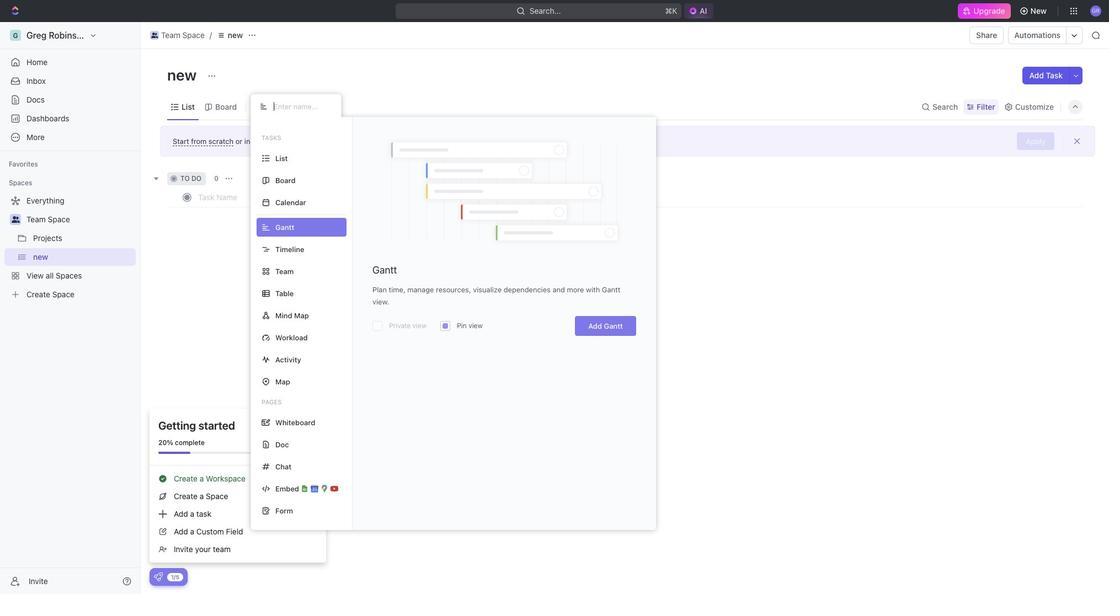 Task type: describe. For each thing, give the bounding box(es) containing it.
more
[[567, 285, 584, 294]]

resources,
[[436, 285, 471, 294]]

1 vertical spatial map
[[275, 377, 290, 386]]

pin
[[457, 322, 467, 330]]

getting started
[[158, 420, 235, 432]]

view
[[265, 102, 283, 111]]

1 horizontal spatial map
[[294, 311, 309, 320]]

tasks
[[262, 134, 281, 141]]

0 vertical spatial gantt
[[373, 264, 397, 276]]

1 vertical spatial list
[[275, 154, 288, 163]]

whiteboard
[[275, 418, 315, 427]]

dashboards
[[26, 114, 69, 123]]

new button
[[1016, 2, 1054, 20]]

plan time, manage resources, visualize dependencies and more with gantt view.
[[373, 285, 621, 306]]

invite for invite
[[29, 577, 48, 586]]

onboarding checklist button element
[[154, 573, 163, 582]]

add a task
[[174, 510, 211, 519]]

favorites button
[[4, 158, 42, 171]]

home link
[[4, 54, 136, 71]]

share
[[977, 30, 998, 40]]

1 vertical spatial new
[[167, 66, 200, 84]]

spaces
[[9, 179, 32, 187]]

getting
[[158, 420, 196, 432]]

table
[[275, 289, 294, 298]]

scratch
[[209, 137, 234, 145]]

0 horizontal spatial list
[[182, 102, 195, 111]]

customize button
[[1001, 99, 1058, 115]]

started
[[199, 420, 235, 432]]

share button
[[970, 26, 1004, 44]]

sidebar navigation
[[0, 22, 141, 595]]

a for workspace
[[200, 474, 204, 484]]

2 horizontal spatial space
[[206, 492, 228, 501]]

dependencies
[[504, 285, 551, 294]]

1 horizontal spatial new
[[228, 30, 243, 40]]

with
[[586, 285, 600, 294]]

team space inside sidebar "navigation"
[[26, 215, 70, 224]]

team inside sidebar "navigation"
[[26, 215, 46, 224]]

start
[[173, 137, 189, 145]]

to do
[[181, 174, 202, 183]]

view button
[[251, 99, 287, 115]]

create for create a space
[[174, 492, 198, 501]]

new link
[[214, 29, 246, 42]]

task
[[196, 510, 211, 519]]

team
[[213, 545, 231, 554]]

customize
[[1016, 102, 1054, 111]]

pin view
[[457, 322, 483, 330]]

mind map
[[275, 311, 309, 320]]

calendar
[[275, 198, 306, 207]]

time,
[[389, 285, 406, 294]]

new
[[1031, 6, 1047, 15]]

0 vertical spatial team space
[[161, 30, 205, 40]]

2 vertical spatial gantt
[[604, 322, 623, 331]]

0
[[214, 174, 219, 183]]

space inside sidebar "navigation"
[[48, 215, 70, 224]]

private
[[389, 322, 411, 330]]

dashboards link
[[4, 110, 136, 128]]

start from scratch link
[[173, 137, 234, 146]]

chat
[[275, 462, 292, 471]]

start from scratch or inherit:
[[173, 137, 268, 145]]

search button
[[919, 99, 962, 115]]

view button
[[251, 94, 287, 120]]

field
[[226, 527, 243, 537]]

0 vertical spatial board
[[215, 102, 237, 111]]

search
[[933, 102, 958, 111]]

upgrade link
[[959, 3, 1011, 19]]

invite for invite your team
[[174, 545, 193, 554]]

automations button
[[1009, 27, 1067, 44]]



Task type: locate. For each thing, give the bounding box(es) containing it.
form
[[275, 507, 293, 515]]

a for space
[[200, 492, 204, 501]]

map down activity
[[275, 377, 290, 386]]

1 create from the top
[[174, 474, 198, 484]]

home
[[26, 57, 48, 67]]

activity
[[275, 355, 301, 364]]

team
[[161, 30, 180, 40], [26, 215, 46, 224], [275, 267, 294, 276]]

1 horizontal spatial space
[[183, 30, 205, 40]]

mind
[[275, 311, 292, 320]]

view for private view
[[413, 322, 427, 330]]

view right pin
[[469, 322, 483, 330]]

0 vertical spatial space
[[183, 30, 205, 40]]

add a custom field
[[174, 527, 243, 537]]

2 vertical spatial team
[[275, 267, 294, 276]]

space
[[183, 30, 205, 40], [48, 215, 70, 224], [206, 492, 228, 501]]

team space link
[[147, 29, 208, 42], [26, 211, 134, 229]]

close image
[[309, 422, 316, 430]]

new up list link
[[167, 66, 200, 84]]

gantt inside 'plan time, manage resources, visualize dependencies and more with gantt view.'
[[602, 285, 621, 294]]

custom
[[196, 527, 224, 537]]

manage
[[408, 285, 434, 294]]

add inside button
[[1030, 71, 1045, 80]]

0 horizontal spatial new
[[167, 66, 200, 84]]

1 horizontal spatial team space
[[161, 30, 205, 40]]

add for add task
[[1030, 71, 1045, 80]]

inbox link
[[4, 72, 136, 90]]

0 vertical spatial team
[[161, 30, 180, 40]]

board up scratch
[[215, 102, 237, 111]]

private view
[[389, 322, 427, 330]]

1 vertical spatial board
[[275, 176, 296, 185]]

0 horizontal spatial map
[[275, 377, 290, 386]]

complete
[[175, 439, 205, 447]]

create a workspace
[[174, 474, 246, 484]]

1 vertical spatial team space link
[[26, 211, 134, 229]]

a for task
[[190, 510, 194, 519]]

invite
[[174, 545, 193, 554], [29, 577, 48, 586]]

0 horizontal spatial team space
[[26, 215, 70, 224]]

space down the create a workspace
[[206, 492, 228, 501]]

list down tasks
[[275, 154, 288, 163]]

onboarding checklist button image
[[154, 573, 163, 582]]

board link
[[213, 99, 237, 115]]

workload
[[275, 333, 308, 342]]

plan
[[373, 285, 387, 294]]

search...
[[530, 6, 561, 15]]

1 vertical spatial team space
[[26, 215, 70, 224]]

0 vertical spatial team space link
[[147, 29, 208, 42]]

1 horizontal spatial team space link
[[147, 29, 208, 42]]

user group image
[[11, 216, 20, 223]]

add task
[[1030, 71, 1063, 80]]

view.
[[373, 298, 389, 306]]

team up table
[[275, 267, 294, 276]]

1 vertical spatial gantt
[[602, 285, 621, 294]]

add for add a custom field
[[174, 527, 188, 537]]

2 horizontal spatial team
[[275, 267, 294, 276]]

1 vertical spatial create
[[174, 492, 198, 501]]

list
[[182, 102, 195, 111], [275, 154, 288, 163]]

create
[[174, 474, 198, 484], [174, 492, 198, 501]]

2 create from the top
[[174, 492, 198, 501]]

add down add a task
[[174, 527, 188, 537]]

1 vertical spatial space
[[48, 215, 70, 224]]

invite inside sidebar "navigation"
[[29, 577, 48, 586]]

a up create a space
[[200, 474, 204, 484]]

map right "mind"
[[294, 311, 309, 320]]

1/5
[[171, 574, 179, 581]]

new right /
[[228, 30, 243, 40]]

to
[[181, 174, 190, 183]]

user group image
[[151, 33, 158, 38]]

20% complete
[[158, 439, 205, 447]]

add left task
[[174, 510, 188, 519]]

invite your team
[[174, 545, 231, 554]]

create up create a space
[[174, 474, 198, 484]]

add
[[1030, 71, 1045, 80], [589, 322, 602, 331], [174, 510, 188, 519], [174, 527, 188, 537]]

20%
[[158, 439, 173, 447]]

a up task
[[200, 492, 204, 501]]

0 horizontal spatial team space link
[[26, 211, 134, 229]]

0 horizontal spatial space
[[48, 215, 70, 224]]

team right user group icon
[[26, 215, 46, 224]]

space left /
[[183, 30, 205, 40]]

0 horizontal spatial invite
[[29, 577, 48, 586]]

add for add a task
[[174, 510, 188, 519]]

1 horizontal spatial invite
[[174, 545, 193, 554]]

1 view from the left
[[413, 322, 427, 330]]

new
[[228, 30, 243, 40], [167, 66, 200, 84]]

create up add a task
[[174, 492, 198, 501]]

visualize
[[473, 285, 502, 294]]

timeline
[[275, 245, 304, 254]]

a for custom
[[190, 527, 194, 537]]

list up start
[[182, 102, 195, 111]]

0 vertical spatial create
[[174, 474, 198, 484]]

your
[[195, 545, 211, 554]]

add for add gantt
[[589, 322, 602, 331]]

inbox
[[26, 76, 46, 86]]

0 vertical spatial invite
[[174, 545, 193, 554]]

0 vertical spatial map
[[294, 311, 309, 320]]

2 vertical spatial space
[[206, 492, 228, 501]]

space right user group icon
[[48, 215, 70, 224]]

embed
[[275, 484, 299, 493]]

team right user group image
[[161, 30, 180, 40]]

from
[[191, 137, 207, 145]]

0 horizontal spatial board
[[215, 102, 237, 111]]

doc
[[275, 440, 289, 449]]

automations
[[1015, 30, 1061, 40]]

add down 'with'
[[589, 322, 602, 331]]

Task Name text field
[[198, 188, 521, 206]]

workspace
[[206, 474, 246, 484]]

1 horizontal spatial board
[[275, 176, 296, 185]]

create for create a workspace
[[174, 474, 198, 484]]

a down add a task
[[190, 527, 194, 537]]

add task button
[[1023, 67, 1070, 84]]

a
[[200, 474, 204, 484], [200, 492, 204, 501], [190, 510, 194, 519], [190, 527, 194, 537]]

team space
[[161, 30, 205, 40], [26, 215, 70, 224]]

a left task
[[190, 510, 194, 519]]

1 horizontal spatial list
[[275, 154, 288, 163]]

0 horizontal spatial team
[[26, 215, 46, 224]]

2 view from the left
[[469, 322, 483, 330]]

0 horizontal spatial view
[[413, 322, 427, 330]]

favorites
[[9, 160, 38, 168]]

team space left /
[[161, 30, 205, 40]]

docs
[[26, 95, 45, 104]]

add gantt
[[589, 322, 623, 331]]

team space right user group icon
[[26, 215, 70, 224]]

team space link inside sidebar "navigation"
[[26, 211, 134, 229]]

do
[[192, 174, 202, 183]]

/
[[210, 30, 212, 40]]

create a space
[[174, 492, 228, 501]]

upgrade
[[974, 6, 1006, 15]]

1 horizontal spatial view
[[469, 322, 483, 330]]

1 vertical spatial invite
[[29, 577, 48, 586]]

pages
[[262, 399, 282, 406]]

view right private on the bottom left of the page
[[413, 322, 427, 330]]

add left 'task' at the top of page
[[1030, 71, 1045, 80]]

0 vertical spatial new
[[228, 30, 243, 40]]

view
[[413, 322, 427, 330], [469, 322, 483, 330]]

view for pin view
[[469, 322, 483, 330]]

task
[[1047, 71, 1063, 80]]

or
[[236, 137, 242, 145]]

1 horizontal spatial team
[[161, 30, 180, 40]]

1 vertical spatial team
[[26, 215, 46, 224]]

board up calendar
[[275, 176, 296, 185]]

list link
[[179, 99, 195, 115]]

and
[[553, 285, 565, 294]]

Enter name... field
[[273, 102, 332, 112]]

inherit:
[[244, 137, 268, 145]]

⌘k
[[665, 6, 677, 15]]

0 vertical spatial list
[[182, 102, 195, 111]]

docs link
[[4, 91, 136, 109]]

map
[[294, 311, 309, 320], [275, 377, 290, 386]]



Task type: vqa. For each thing, say whether or not it's contained in the screenshot.
bottom Gantt
yes



